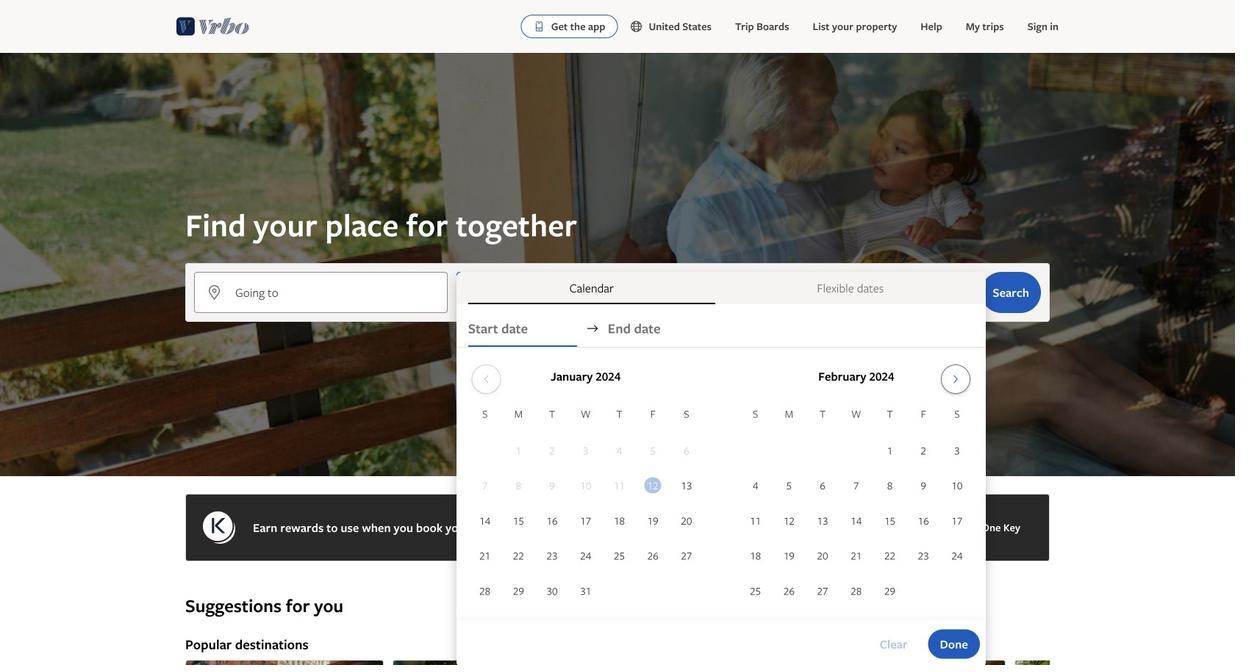 Task type: describe. For each thing, give the bounding box(es) containing it.
next month image
[[948, 374, 965, 386]]

south beach featuring tropical scenes, general coastal views and a beach image
[[1015, 661, 1214, 666]]

february 2024 element
[[739, 406, 975, 610]]

las vegas featuring interior views image
[[808, 661, 1006, 666]]

tab list inside wizard region
[[457, 272, 986, 305]]

download the app button image
[[534, 21, 546, 32]]



Task type: vqa. For each thing, say whether or not it's contained in the screenshot.
Save button
no



Task type: locate. For each thing, give the bounding box(es) containing it.
georgetown - foggy bottom showing a house, a city and street scenes image
[[393, 661, 592, 666]]

soho - tribeca which includes street scenes and a city image
[[185, 661, 384, 666]]

application
[[468, 359, 975, 610]]

vrbo logo image
[[177, 15, 250, 38]]

directional image
[[586, 322, 599, 335]]

tab list
[[457, 272, 986, 305]]

wizard region
[[0, 53, 1236, 666]]

small image
[[630, 20, 649, 33]]

previous month image
[[478, 374, 495, 386]]

today element
[[645, 478, 662, 494]]

application inside wizard region
[[468, 359, 975, 610]]

recently viewed region
[[177, 571, 1059, 594]]

main content
[[0, 53, 1236, 666]]

january 2024 element
[[468, 406, 704, 610]]



